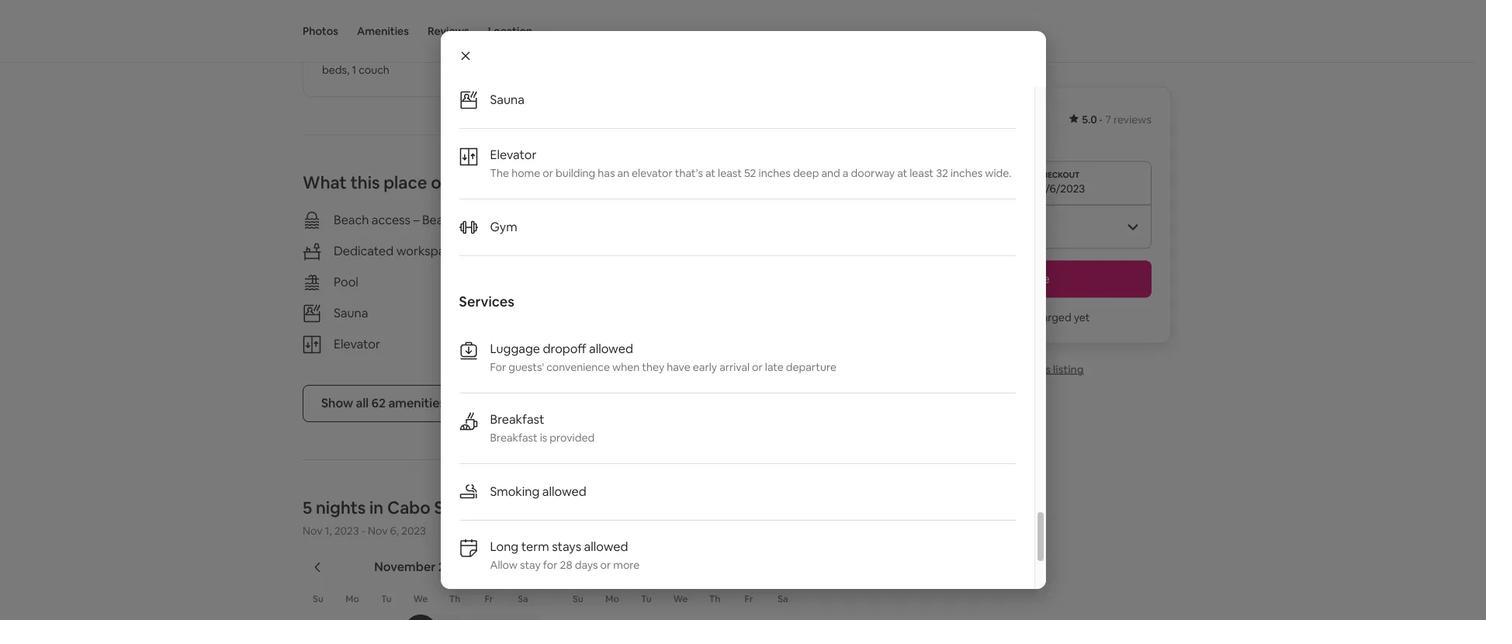 Task type: vqa. For each thing, say whether or not it's contained in the screenshot.
mins
no



Task type: locate. For each thing, give the bounding box(es) containing it.
1 vertical spatial or
[[752, 360, 763, 374]]

least up 11/1/2023
[[910, 166, 934, 180]]

0 horizontal spatial sa
[[518, 593, 528, 606]]

calendar application
[[284, 543, 1331, 620]]

guests'
[[509, 360, 544, 374]]

reviews
[[428, 24, 469, 38]]

inches right 52
[[759, 166, 791, 180]]

taxes
[[965, 129, 992, 143]]

0 horizontal spatial least
[[718, 166, 742, 180]]

0 vertical spatial or
[[543, 166, 553, 180]]

nov left 1,
[[303, 524, 322, 538]]

listing
[[1053, 362, 1084, 376]]

0 vertical spatial sauna
[[490, 92, 525, 108]]

we down "november 2023"
[[413, 593, 428, 606]]

king
[[329, 48, 350, 62]]

beach access – beachfront
[[334, 212, 486, 229]]

1 horizontal spatial or
[[600, 558, 611, 572]]

elevator
[[490, 147, 537, 163], [334, 336, 380, 353]]

sauna
[[490, 92, 525, 108], [334, 305, 368, 322]]

december
[[633, 559, 695, 575]]

0 vertical spatial this
[[350, 172, 380, 194]]

long term stays allowed allow stay for 28 days or more
[[490, 539, 640, 572]]

premises
[[685, 243, 736, 260]]

at right doorway
[[897, 166, 908, 180]]

allowed
[[589, 341, 633, 357], [542, 484, 587, 500], [584, 539, 628, 555]]

this up beach
[[350, 172, 380, 194]]

6,
[[390, 524, 399, 538]]

2 vertical spatial allowed
[[584, 539, 628, 555]]

long
[[490, 539, 519, 555]]

bed,
[[352, 48, 375, 62]]

smoking allowed
[[490, 484, 587, 500]]

inches
[[759, 166, 791, 180], [951, 166, 983, 180]]

1 horizontal spatial th
[[709, 593, 721, 606]]

1 su from the left
[[313, 593, 324, 606]]

workspace
[[396, 243, 459, 260]]

tu down december
[[641, 593, 652, 606]]

at
[[706, 166, 716, 180], [897, 166, 908, 180]]

elevator inside elevator the home or building has an elevator that's at least 52 inches deep and a doorway at least 32 inches wide.
[[490, 147, 537, 163]]

dedicated workspace
[[334, 243, 459, 260]]

2 nov from the left
[[368, 524, 388, 538]]

what
[[303, 172, 347, 194]]

that's
[[675, 166, 703, 180]]

0 horizontal spatial inches
[[759, 166, 791, 180]]

1 horizontal spatial elevator
[[490, 147, 537, 163]]

1 tu from the left
[[381, 593, 392, 606]]

1 horizontal spatial tu
[[641, 593, 652, 606]]

fr
[[485, 593, 493, 606], [745, 593, 753, 606]]

has
[[598, 166, 615, 180]]

2
[[377, 48, 383, 62]]

1 horizontal spatial least
[[910, 166, 934, 180]]

1 down bed,
[[352, 63, 356, 77]]

2 inches from the left
[[951, 166, 983, 180]]

yet
[[1074, 310, 1090, 324]]

0 horizontal spatial sauna
[[334, 305, 368, 322]]

allowed up when
[[589, 341, 633, 357]]

5 nights in cabo san lucas nov 1, 2023 - nov 6, 2023
[[303, 497, 513, 538]]

2023 left -
[[334, 524, 359, 538]]

report this listing button
[[970, 362, 1084, 376]]

1 vertical spatial allowed
[[542, 484, 587, 500]]

1 horizontal spatial 1
[[352, 63, 356, 77]]

beachfront
[[422, 212, 486, 229]]

1 vertical spatial this
[[1032, 362, 1051, 376]]

1 vertical spatial breakfast
[[490, 431, 538, 445]]

0 horizontal spatial at
[[706, 166, 716, 180]]

0 vertical spatial elevator
[[490, 147, 537, 163]]

1 horizontal spatial nov
[[368, 524, 388, 538]]

breakfast left is
[[490, 431, 538, 445]]

or right days
[[600, 558, 611, 572]]

we down december 2023
[[674, 593, 688, 606]]

amenities
[[357, 24, 409, 38]]

1 vertical spatial elevator
[[334, 336, 380, 353]]

0 horizontal spatial tu
[[381, 593, 392, 606]]

mo
[[346, 593, 359, 606], [606, 593, 619, 606]]

beach
[[334, 212, 369, 229]]

th down "november 2023"
[[449, 593, 460, 606]]

november 2023
[[374, 559, 467, 575]]

is
[[540, 431, 547, 445]]

2 vertical spatial or
[[600, 558, 611, 572]]

or right home
[[543, 166, 553, 180]]

least left 52
[[718, 166, 742, 180]]

or inside elevator the home or building has an elevator that's at least 52 inches deep and a doorway at least 32 inches wide.
[[543, 166, 553, 180]]

1 horizontal spatial inches
[[951, 166, 983, 180]]

report
[[994, 362, 1030, 376]]

free parking on premises
[[594, 243, 736, 260]]

wide.
[[985, 166, 1012, 180]]

0 horizontal spatial fr
[[485, 593, 493, 606]]

arrival
[[720, 360, 750, 374]]

san
[[434, 497, 464, 519]]

1 horizontal spatial su
[[573, 593, 584, 606]]

nov right -
[[368, 524, 388, 538]]

su
[[313, 593, 324, 606], [573, 593, 584, 606]]

sauna down "pool"
[[334, 305, 368, 322]]

2 we from the left
[[674, 593, 688, 606]]

2 mo from the left
[[606, 593, 619, 606]]

2023
[[334, 524, 359, 538], [401, 524, 426, 538], [438, 559, 467, 575], [698, 559, 727, 575]]

least
[[718, 166, 742, 180], [910, 166, 934, 180]]

elevator up all
[[334, 336, 380, 353]]

breakfast up is
[[490, 411, 544, 428]]

1 inches from the left
[[759, 166, 791, 180]]

1 horizontal spatial we
[[674, 593, 688, 606]]

0 vertical spatial allowed
[[589, 341, 633, 357]]

luggage dropoff allowed for guests' convenience when they have early arrival or late departure
[[490, 341, 837, 374]]

1 horizontal spatial mo
[[606, 593, 619, 606]]

reviews button
[[428, 0, 469, 62]]

photos
[[303, 24, 338, 38]]

breakfast
[[490, 411, 544, 428], [490, 431, 538, 445]]

2 tu from the left
[[641, 593, 652, 606]]

2 breakfast from the top
[[490, 431, 538, 445]]

1 mo from the left
[[346, 593, 359, 606]]

0 horizontal spatial su
[[313, 593, 324, 606]]

0 horizontal spatial or
[[543, 166, 553, 180]]

1 nov from the left
[[303, 524, 322, 538]]

0 horizontal spatial we
[[413, 593, 428, 606]]

1
[[322, 48, 327, 62], [352, 63, 356, 77]]

photos button
[[303, 0, 338, 62]]

1 left king
[[322, 48, 327, 62]]

5.0 · 7 reviews
[[1082, 113, 1152, 127]]

allowed up days
[[584, 539, 628, 555]]

0 vertical spatial 1
[[322, 48, 327, 62]]

allowed right smoking
[[542, 484, 587, 500]]

inches right 32
[[951, 166, 983, 180]]

0 horizontal spatial nov
[[303, 524, 322, 538]]

or left late
[[752, 360, 763, 374]]

departure
[[786, 360, 837, 374]]

on
[[667, 243, 682, 260]]

convenience
[[547, 360, 610, 374]]

1 horizontal spatial at
[[897, 166, 908, 180]]

0 horizontal spatial th
[[449, 593, 460, 606]]

report this listing
[[994, 362, 1084, 376]]

in
[[370, 497, 384, 519]]

0 horizontal spatial elevator
[[334, 336, 380, 353]]

1 horizontal spatial this
[[1032, 362, 1051, 376]]

bedroom 1 king bed, 2 double beds, 1 couch
[[322, 24, 420, 77]]

at right that's
[[706, 166, 716, 180]]

early
[[693, 360, 717, 374]]

1 horizontal spatial sauna
[[490, 92, 525, 108]]

show
[[321, 395, 353, 412]]

1 vertical spatial sauna
[[334, 305, 368, 322]]

0 horizontal spatial this
[[350, 172, 380, 194]]

2 horizontal spatial or
[[752, 360, 763, 374]]

sauna down location button
[[490, 92, 525, 108]]

show all 62 amenities
[[321, 395, 446, 412]]

th down december 2023
[[709, 593, 721, 606]]

0 vertical spatial breakfast
[[490, 411, 544, 428]]

total
[[902, 129, 926, 143]]

stays
[[552, 539, 581, 555]]

2 least from the left
[[910, 166, 934, 180]]

location button
[[488, 0, 533, 62]]

elevator for elevator the home or building has an elevator that's at least 52 inches deep and a doorway at least 32 inches wide.
[[490, 147, 537, 163]]

1 horizontal spatial fr
[[745, 593, 753, 606]]

1 horizontal spatial sa
[[778, 593, 788, 606]]

this left listing
[[1032, 362, 1051, 376]]

november
[[374, 559, 436, 575]]

2 at from the left
[[897, 166, 908, 180]]

they
[[642, 360, 665, 374]]

more
[[613, 558, 640, 572]]

location
[[488, 24, 533, 38]]

nov
[[303, 524, 322, 538], [368, 524, 388, 538]]

2 th from the left
[[709, 593, 721, 606]]

0 horizontal spatial mo
[[346, 593, 359, 606]]

elevator up home
[[490, 147, 537, 163]]

5.0
[[1082, 113, 1097, 127]]

term
[[521, 539, 549, 555]]

tu down november
[[381, 593, 392, 606]]



Task type: describe. For each thing, give the bounding box(es) containing it.
reserve
[[1003, 271, 1050, 287]]

a
[[843, 166, 849, 180]]

be
[[1015, 310, 1028, 324]]

late
[[765, 360, 784, 374]]

days
[[575, 558, 598, 572]]

–
[[413, 212, 419, 229]]

1 sa from the left
[[518, 593, 528, 606]]

doorway
[[851, 166, 895, 180]]

2 su from the left
[[573, 593, 584, 606]]

amenities
[[388, 395, 446, 412]]

-
[[361, 524, 366, 538]]

1 breakfast from the top
[[490, 411, 544, 428]]

access
[[372, 212, 411, 229]]

luggage
[[490, 341, 540, 357]]

charged
[[1030, 310, 1072, 324]]

breakfast breakfast is provided
[[490, 411, 595, 445]]

before
[[929, 129, 962, 143]]

for
[[543, 558, 558, 572]]

allowed inside long term stays allowed allow stay for 28 days or more
[[584, 539, 628, 555]]

reviews
[[1114, 113, 1152, 127]]

won't
[[984, 310, 1012, 324]]

0 horizontal spatial 1
[[322, 48, 327, 62]]

an
[[617, 166, 630, 180]]

you
[[963, 310, 982, 324]]

have
[[667, 360, 691, 374]]

sauna inside "what this place offers" dialog
[[490, 92, 525, 108]]

amenities button
[[357, 0, 409, 62]]

11/6/2023
[[1036, 182, 1085, 196]]

$718 total before taxes
[[902, 106, 992, 143]]

1,
[[325, 524, 332, 538]]

and
[[822, 166, 840, 180]]

1 we from the left
[[413, 593, 428, 606]]

11/1/2023
[[911, 182, 958, 196]]

allow
[[490, 558, 518, 572]]

62
[[371, 395, 386, 412]]

nights
[[316, 497, 366, 519]]

what this place offers dialog
[[440, 0, 1046, 591]]

2023 right the 6,
[[401, 524, 426, 538]]

double
[[386, 48, 420, 62]]

32
[[936, 166, 948, 180]]

7
[[1106, 113, 1112, 127]]

smoking
[[490, 484, 540, 500]]

2023 right december
[[698, 559, 727, 575]]

elevator
[[632, 166, 673, 180]]

or inside luggage dropoff allowed for guests' convenience when they have early arrival or late departure
[[752, 360, 763, 374]]

1 th from the left
[[449, 593, 460, 606]]

when
[[612, 360, 640, 374]]

lucas
[[467, 497, 513, 519]]

reserve button
[[902, 261, 1152, 298]]

1 least from the left
[[718, 166, 742, 180]]

1 vertical spatial 1
[[352, 63, 356, 77]]

this for what
[[350, 172, 380, 194]]

washer
[[594, 336, 637, 353]]

52
[[744, 166, 756, 180]]

5
[[303, 497, 312, 519]]

december 2023
[[633, 559, 727, 575]]

or inside long term stays allowed allow stay for 28 days or more
[[600, 558, 611, 572]]

2 sa from the left
[[778, 593, 788, 606]]

deep
[[793, 166, 819, 180]]

2023 right november
[[438, 559, 467, 575]]

$718
[[902, 106, 939, 128]]

·
[[1100, 113, 1102, 127]]

1 at from the left
[[706, 166, 716, 180]]

you won't be charged yet
[[963, 310, 1090, 324]]

bedroom
[[322, 24, 376, 41]]

all
[[356, 395, 369, 412]]

stay
[[520, 558, 541, 572]]

the
[[490, 166, 509, 180]]

1 fr from the left
[[485, 593, 493, 606]]

this for report
[[1032, 362, 1051, 376]]

pool
[[334, 274, 358, 291]]

allowed inside luggage dropoff allowed for guests' convenience when they have early arrival or late departure
[[589, 341, 633, 357]]

place
[[384, 172, 427, 194]]

provided
[[550, 431, 595, 445]]

couch
[[359, 63, 390, 77]]

2 fr from the left
[[745, 593, 753, 606]]

cabo
[[387, 497, 431, 519]]

what this place offers
[[303, 172, 478, 194]]

beds,
[[322, 63, 350, 77]]

home
[[512, 166, 540, 180]]

services
[[459, 293, 515, 310]]

for
[[490, 360, 506, 374]]

elevator for elevator
[[334, 336, 380, 353]]

building
[[556, 166, 596, 180]]



